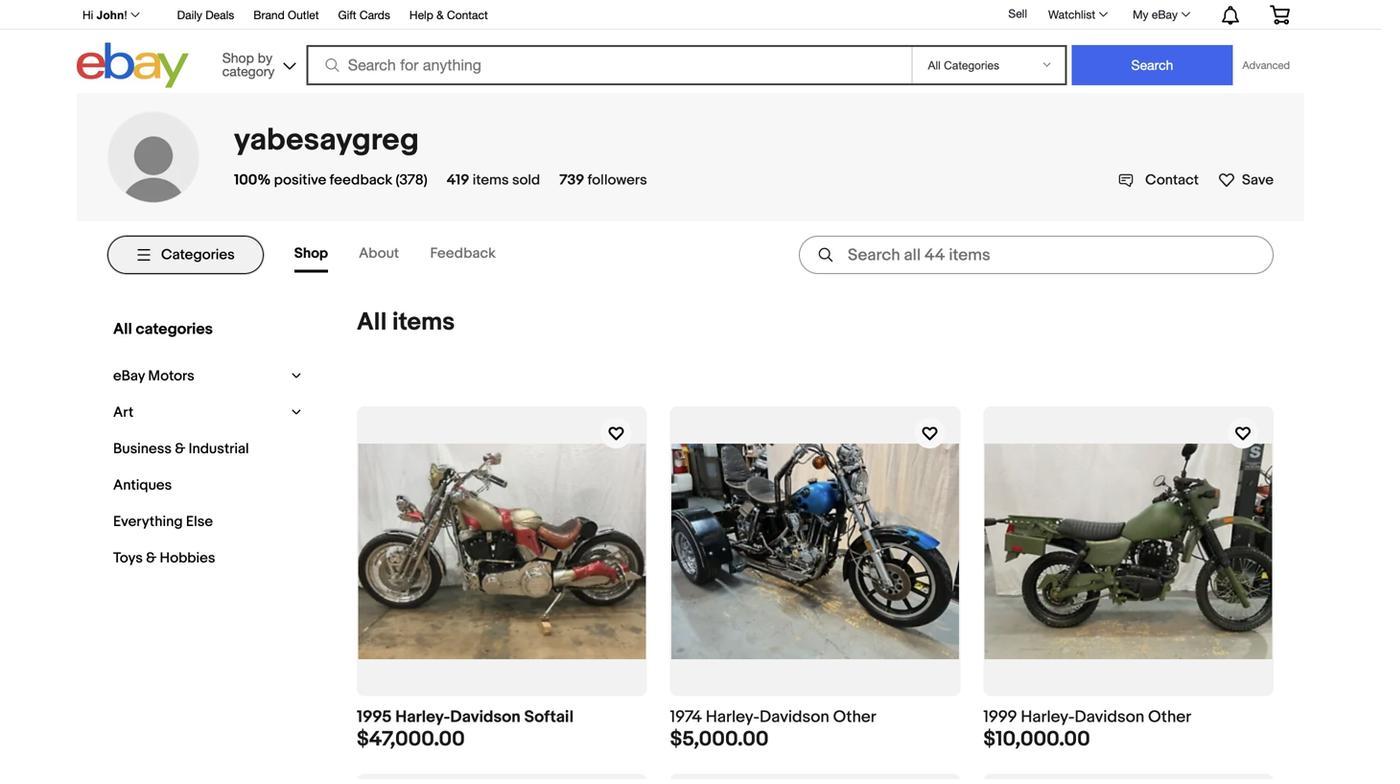 Task type: vqa. For each thing, say whether or not it's contained in the screenshot.
Marc within the Stunning art Oil painting abstract Coloful-Flowers-aka-Abstract-Forms- Franz-Marc $69.29
no



Task type: locate. For each thing, give the bounding box(es) containing it.
1 horizontal spatial davidson
[[760, 708, 830, 728]]

shop by category banner
[[72, 0, 1305, 93]]

739
[[559, 172, 584, 189]]

my ebay link
[[1122, 3, 1199, 26]]

&
[[437, 8, 444, 22], [175, 441, 185, 458], [146, 550, 157, 567]]

1 vertical spatial items
[[392, 308, 455, 338]]

419 items sold
[[447, 172, 540, 189]]

my
[[1133, 8, 1149, 21]]

0 horizontal spatial ebay
[[113, 368, 145, 385]]

1 horizontal spatial shop
[[294, 245, 328, 262]]

contact right help
[[447, 8, 488, 22]]

shop for shop
[[294, 245, 328, 262]]

everything else
[[113, 514, 213, 531]]

shop
[[222, 50, 254, 66], [294, 245, 328, 262]]

watchlist
[[1048, 8, 1096, 21]]

0 horizontal spatial &
[[146, 550, 157, 567]]

davidson
[[450, 708, 521, 728], [760, 708, 830, 728], [1075, 708, 1145, 728]]

items right 419
[[473, 172, 509, 189]]

save
[[1242, 172, 1274, 189]]

all items
[[357, 308, 455, 338]]

harley- right 1999 in the right bottom of the page
[[1021, 708, 1075, 728]]

0 horizontal spatial contact
[[447, 8, 488, 22]]

items
[[473, 172, 509, 189], [392, 308, 455, 338]]

ebay motors
[[113, 368, 194, 385]]

2 davidson from the left
[[760, 708, 830, 728]]

1999 harley-davidson other link
[[984, 407, 1274, 729]]

watchlist link
[[1038, 3, 1117, 26]]

1974
[[670, 708, 702, 728]]

harley- for $10,000.00
[[1021, 708, 1075, 728]]

1 horizontal spatial ebay
[[1152, 8, 1178, 21]]

ebay up art
[[113, 368, 145, 385]]

all items tab panel
[[107, 289, 1274, 780]]

motors
[[148, 368, 194, 385]]

1 horizontal spatial items
[[473, 172, 509, 189]]

items inside all items tab panel
[[392, 308, 455, 338]]

0 vertical spatial contact
[[447, 8, 488, 22]]

1974 harley-davidson other link
[[670, 407, 961, 729]]

1 horizontal spatial other
[[1148, 708, 1192, 728]]

all left categories
[[113, 320, 132, 339]]

0 horizontal spatial davidson
[[450, 708, 521, 728]]

john
[[97, 9, 124, 22]]

none submit inside shop by category banner
[[1072, 45, 1233, 85]]

Search all 44 items field
[[799, 236, 1274, 274]]

all for all categories
[[113, 320, 132, 339]]

3 harley- from the left
[[1021, 708, 1075, 728]]

categories
[[136, 320, 213, 339]]

save button
[[1218, 168, 1274, 189]]

business & industrial
[[113, 441, 249, 458]]

1 davidson from the left
[[450, 708, 521, 728]]

account navigation
[[72, 0, 1305, 30]]

0 vertical spatial items
[[473, 172, 509, 189]]

None submit
[[1072, 45, 1233, 85]]

all down about
[[357, 308, 387, 338]]

3 davidson from the left
[[1075, 708, 1145, 728]]

ebay motors link
[[108, 363, 283, 390]]

shop inside shop by category
[[222, 50, 254, 66]]

all categories
[[113, 320, 213, 339]]

toys
[[113, 550, 143, 567]]

shop by category
[[222, 50, 275, 79]]

sold
[[512, 172, 540, 189]]

tab list
[[294, 237, 527, 273]]

harley- for $47,000.00
[[395, 708, 450, 728]]

category
[[222, 63, 275, 79]]

other
[[833, 708, 876, 728], [1148, 708, 1192, 728]]

contact
[[447, 8, 488, 22], [1145, 172, 1199, 189]]

shop left about
[[294, 245, 328, 262]]

2 horizontal spatial davidson
[[1075, 708, 1145, 728]]

419
[[447, 172, 469, 189]]

0 vertical spatial ebay
[[1152, 8, 1178, 21]]

& right toys
[[146, 550, 157, 567]]

1 horizontal spatial all
[[357, 308, 387, 338]]

business & industrial link
[[108, 436, 295, 463]]

1 vertical spatial ebay
[[113, 368, 145, 385]]

739 followers
[[559, 172, 647, 189]]

harley- right 1995
[[395, 708, 450, 728]]

hobbies
[[160, 550, 215, 567]]

& inside account navigation
[[437, 8, 444, 22]]

1 vertical spatial &
[[175, 441, 185, 458]]

1995
[[357, 708, 392, 728]]

brand outlet
[[253, 8, 319, 22]]

advanced link
[[1233, 46, 1300, 84]]

tab list containing shop
[[294, 237, 527, 273]]

davidson for $5,000.00
[[760, 708, 830, 728]]

2 horizontal spatial harley-
[[1021, 708, 1075, 728]]

& right help
[[437, 8, 444, 22]]

toys & hobbies link
[[108, 545, 295, 572]]

!
[[124, 9, 127, 22]]

brand
[[253, 8, 285, 22]]

1 vertical spatial contact
[[1145, 172, 1199, 189]]

0 horizontal spatial all
[[113, 320, 132, 339]]

(378)
[[396, 172, 428, 189]]

1 horizontal spatial &
[[175, 441, 185, 458]]

0 horizontal spatial harley-
[[395, 708, 450, 728]]

& right 'business' at the left
[[175, 441, 185, 458]]

2 vertical spatial &
[[146, 550, 157, 567]]

0 horizontal spatial other
[[833, 708, 876, 728]]

0 horizontal spatial shop
[[222, 50, 254, 66]]

outlet
[[288, 8, 319, 22]]

shop left by
[[222, 50, 254, 66]]

items for 419
[[473, 172, 509, 189]]

everything
[[113, 514, 183, 531]]

industrial
[[189, 441, 249, 458]]

$5,000.00
[[670, 728, 769, 752]]

0 vertical spatial shop
[[222, 50, 254, 66]]

items down the feedback
[[392, 308, 455, 338]]

other inside 'link'
[[833, 708, 876, 728]]

categories button
[[107, 236, 264, 274]]

contact left save button
[[1145, 172, 1199, 189]]

art link
[[108, 400, 283, 426]]

ebay inside my ebay link
[[1152, 8, 1178, 21]]

1 vertical spatial shop
[[294, 245, 328, 262]]

followers
[[588, 172, 647, 189]]

1 other from the left
[[833, 708, 876, 728]]

harley-
[[395, 708, 450, 728], [706, 708, 760, 728], [1021, 708, 1075, 728]]

all
[[357, 308, 387, 338], [113, 320, 132, 339]]

2 horizontal spatial &
[[437, 8, 444, 22]]

harley- right 1974
[[706, 708, 760, 728]]

ebay right my
[[1152, 8, 1178, 21]]

davidson for $47,000.00
[[450, 708, 521, 728]]

all categories link
[[108, 316, 302, 344]]

shop inside tab list
[[294, 245, 328, 262]]

2 other from the left
[[1148, 708, 1192, 728]]

cards
[[360, 8, 390, 22]]

0 vertical spatial &
[[437, 8, 444, 22]]

Search for anything text field
[[310, 47, 908, 83]]

2 harley- from the left
[[706, 708, 760, 728]]

0 horizontal spatial items
[[392, 308, 455, 338]]

1 horizontal spatial harley-
[[706, 708, 760, 728]]

1 harley- from the left
[[395, 708, 450, 728]]

daily deals
[[177, 8, 234, 22]]

ebay
[[1152, 8, 1178, 21], [113, 368, 145, 385]]



Task type: describe. For each thing, give the bounding box(es) containing it.
antiques link
[[108, 472, 295, 499]]

categories
[[161, 247, 235, 264]]

gift
[[338, 8, 356, 22]]

yabesaygreg link
[[234, 122, 419, 159]]

help & contact link
[[410, 5, 488, 26]]

1999
[[984, 708, 1017, 728]]

gift cards link
[[338, 5, 390, 26]]

1999 harley-davidson other
[[984, 708, 1192, 728]]

& for business
[[175, 441, 185, 458]]

other for $10,000.00
[[1148, 708, 1192, 728]]

other for $5,000.00
[[833, 708, 876, 728]]

shop by category button
[[214, 43, 300, 84]]

deals
[[205, 8, 234, 22]]

davidson for $10,000.00
[[1075, 708, 1145, 728]]

all for all items
[[357, 308, 387, 338]]

yabesaygreg
[[234, 122, 419, 159]]

1995 harley-davidson softail link
[[357, 407, 647, 729]]

100%
[[234, 172, 271, 189]]

shop for shop by category
[[222, 50, 254, 66]]

advanced
[[1243, 59, 1290, 71]]

1995 harley-davidson softail
[[357, 708, 574, 728]]

feedback
[[430, 245, 496, 262]]

everything else link
[[108, 509, 295, 536]]

my ebay
[[1133, 8, 1178, 21]]

hi john !
[[82, 9, 127, 22]]

$10,000.00
[[984, 728, 1090, 752]]

hi
[[82, 9, 93, 22]]

sell link
[[1000, 7, 1036, 20]]

items for all
[[392, 308, 455, 338]]

ebay inside ebay motors link
[[113, 368, 145, 385]]

gift cards
[[338, 8, 390, 22]]

$47,000.00
[[357, 728, 465, 752]]

yabesaygreg image
[[107, 111, 200, 203]]

antiques
[[113, 477, 172, 494]]

daily deals link
[[177, 5, 234, 26]]

brand outlet link
[[253, 5, 319, 26]]

1 horizontal spatial contact
[[1145, 172, 1199, 189]]

about
[[359, 245, 399, 262]]

business
[[113, 441, 172, 458]]

your shopping cart image
[[1269, 5, 1291, 24]]

harley- for $5,000.00
[[706, 708, 760, 728]]

help & contact
[[410, 8, 488, 22]]

sell
[[1009, 7, 1027, 20]]

1974 harley-davidson other
[[670, 708, 876, 728]]

daily
[[177, 8, 202, 22]]

toys & hobbies
[[113, 550, 215, 567]]

& for help
[[437, 8, 444, 22]]

by
[[258, 50, 273, 66]]

positive
[[274, 172, 326, 189]]

help
[[410, 8, 433, 22]]

softail
[[524, 708, 574, 728]]

else
[[186, 514, 213, 531]]

& for toys
[[146, 550, 157, 567]]

contact inside help & contact link
[[447, 8, 488, 22]]

feedback
[[330, 172, 392, 189]]

contact link
[[1119, 172, 1199, 189]]

art
[[113, 404, 134, 422]]

100% positive feedback (378)
[[234, 172, 428, 189]]



